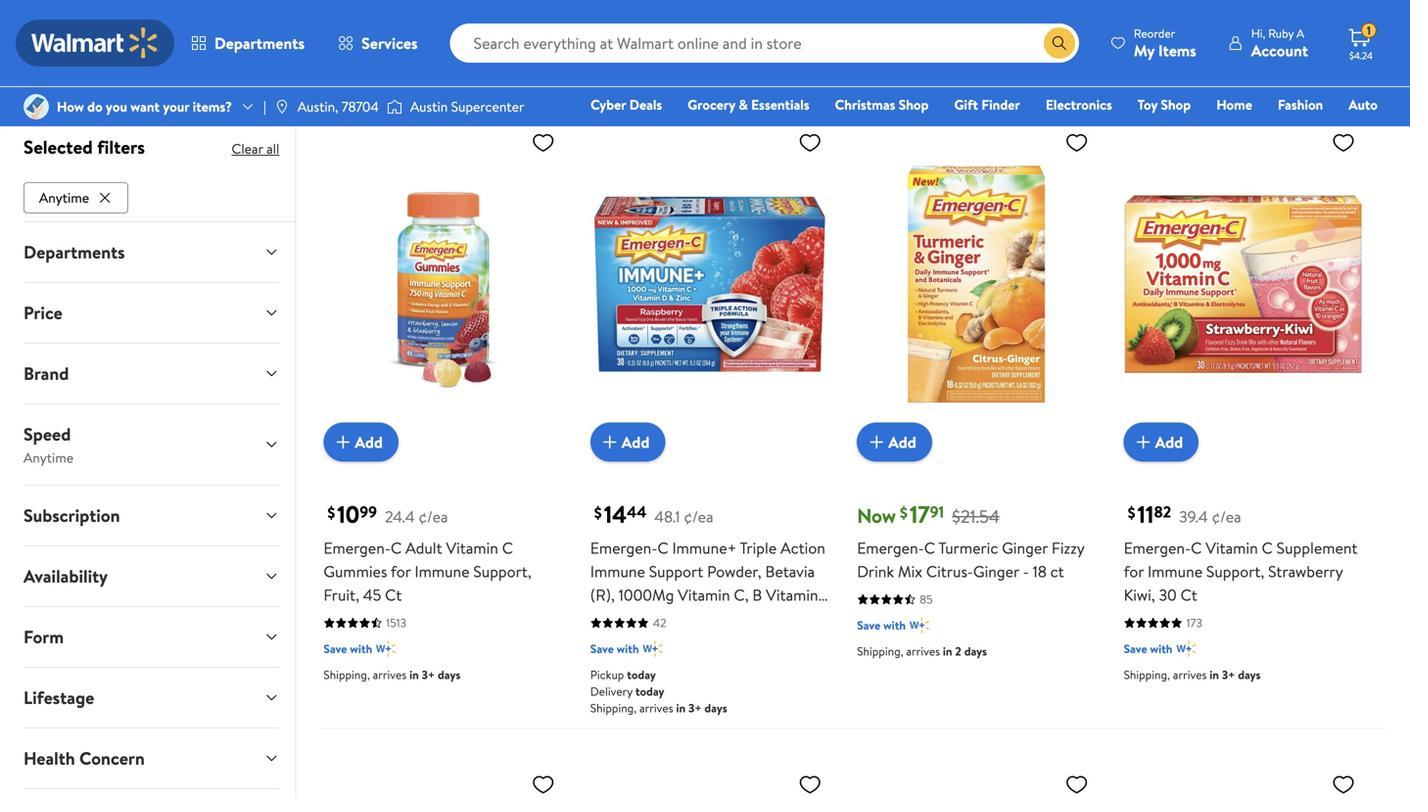 Task type: vqa. For each thing, say whether or not it's contained in the screenshot.


Task type: describe. For each thing, give the bounding box(es) containing it.
add for 10
[[355, 431, 383, 453]]

best for $
[[865, 95, 888, 111]]

form button
[[8, 607, 295, 667]]

your
[[163, 97, 189, 116]]

$ for 11
[[1128, 502, 1136, 523]]

3+ inside the pickup today delivery today shipping, arrives in 3+ days
[[689, 700, 702, 717]]

reorder
[[1134, 25, 1176, 42]]

$ inside now $ 17 91 $21.54 emergen-c turmeric ginger fizzy drink mix citrus-ginger - 18 ct
[[900, 502, 908, 523]]

health concern
[[24, 746, 145, 771]]

filters
[[97, 134, 145, 160]]

christmas shop
[[835, 95, 929, 114]]

now $ 17 91 $21.54 emergen-c turmeric ginger fizzy drink mix citrus-ginger - 18 ct
[[857, 498, 1085, 582]]

82
[[1154, 501, 1172, 523]]

c,
[[734, 584, 749, 606]]

one debit
[[1228, 122, 1294, 142]]

toy shop link
[[1129, 94, 1200, 115]]

2 c from the left
[[502, 537, 513, 559]]

1
[[1367, 22, 1371, 39]]

gummies
[[324, 561, 387, 582]]

with for 10
[[350, 641, 372, 657]]

price
[[24, 300, 63, 325]]

pickup for pickup today delivery today shipping, arrives in 3+ days
[[590, 667, 624, 683]]

austin,
[[298, 97, 338, 116]]

shipping, up toy
[[1124, 25, 1170, 41]]

85
[[920, 591, 933, 608]]

immune+
[[672, 537, 737, 559]]

with for 14
[[617, 641, 639, 657]]

¢/ea for 14
[[684, 506, 714, 528]]

subscription button
[[8, 486, 295, 545]]

brand
[[24, 361, 69, 386]]

ruby
[[1269, 25, 1294, 42]]

add to favorites list, emergen-c immune+ triple action immune support powder, betavia (r), 1000mg vitamin c, b vitamins, vitamin d and antioxidants, raspberry  30 count image
[[798, 130, 822, 155]]

support
[[649, 561, 704, 582]]

do
[[87, 97, 103, 116]]

add for 14
[[622, 431, 650, 453]]

emergen-c adult vitamin c gummies for immune support, fruit, 45 ct image
[[324, 123, 563, 446]]

registry
[[1153, 122, 1203, 142]]

emergen- for 10
[[324, 537, 391, 559]]

emergen- for $
[[857, 537, 924, 559]]

1513
[[386, 615, 407, 631]]

debit
[[1261, 122, 1294, 142]]

fizzy
[[1052, 537, 1085, 559]]

subscription tab
[[8, 486, 295, 545]]

in inside the pickup today delivery today shipping, arrives in 3+ days
[[676, 700, 686, 717]]

pickup today delivery today shipping, arrives in 3+ days
[[590, 667, 727, 717]]

delivery for pickup today delivery today in 2 days
[[324, 41, 366, 58]]

best for 14
[[598, 95, 621, 111]]

departments tab
[[8, 222, 295, 282]]

add to favorites list, emergen-c vitamin c and apple cider vinegar gummies, dietary supplement for immune support - 36 ct image
[[1065, 772, 1089, 797]]

subscription
[[24, 503, 120, 528]]

arrives down walmart plus image
[[373, 667, 407, 683]]

brand button
[[8, 343, 295, 403]]

2 vertical spatial 2
[[955, 643, 962, 660]]

drink
[[857, 561, 894, 582]]

pickup for pickup today delivery today in 2 days
[[324, 25, 357, 41]]

arrives up deals
[[640, 25, 674, 41]]

arrives down 173
[[1173, 667, 1207, 683]]

walmart+
[[1320, 122, 1378, 142]]

supplement
[[1277, 537, 1358, 559]]

departments inside popup button
[[215, 32, 305, 54]]

$ 10 99 24.4 ¢/ea emergen-c adult vitamin c gummies for immune support, fruit, 45 ct
[[324, 498, 532, 606]]

 image for austin supercenter
[[387, 97, 403, 117]]

cyber
[[591, 95, 626, 114]]

add button for 11
[[1124, 423, 1199, 462]]

home link
[[1208, 94, 1262, 115]]

add to favorites list, emergen-c vitamin c supplement for immune support, strawberry kiwi, 30 ct image
[[1332, 130, 1356, 155]]

austin, 78704
[[298, 97, 379, 116]]

one
[[1228, 122, 1257, 142]]

6 c from the left
[[1262, 537, 1273, 559]]

in inside pickup today delivery today in 2 days
[[410, 58, 419, 75]]

search icon image
[[1052, 35, 1068, 51]]

add to favorites list, emergen-c turmeric ginger fizzy drink mix citrus-ginger - 18 ct image
[[1065, 130, 1089, 155]]

39.4
[[1179, 506, 1208, 528]]

vitamins,
[[766, 584, 829, 606]]

walmart plus image for 11
[[1177, 639, 1196, 659]]

91
[[930, 501, 944, 523]]

save for 14
[[590, 641, 614, 657]]

for inside the $ 11 82 39.4 ¢/ea emergen-c vitamin c supplement for immune support, strawberry kiwi, 30 ct
[[1124, 561, 1144, 582]]

cyber deals link
[[582, 94, 671, 115]]

fashion link
[[1269, 94, 1332, 115]]

electronics
[[1046, 95, 1112, 114]]

24.4
[[385, 506, 415, 528]]

c for 10
[[391, 537, 402, 559]]

citrus-
[[926, 561, 974, 582]]

items?
[[193, 97, 232, 116]]

betavia
[[765, 561, 815, 582]]

add to favorites list, emergen-c adult vitamin c gummies for immune support, fruit, 45 ct image
[[532, 130, 555, 155]]

days inside pickup today delivery today in 2 days
[[431, 58, 454, 75]]

add to cart image
[[1132, 431, 1155, 454]]

11
[[1138, 498, 1154, 531]]

save with for $
[[857, 617, 906, 634]]

lifestage tab
[[8, 668, 295, 727]]

count
[[685, 631, 727, 653]]

emergen-c vitamin c supplement for immune support, strawberry kiwi, 30 ct image
[[1124, 123, 1363, 446]]

powder,
[[707, 561, 762, 582]]

add button for $
[[857, 423, 932, 462]]

immune inside $ 14 44 48.1 ¢/ea emergen-c immune+ triple action immune support powder, betavia (r), 1000mg vitamin c, b vitamins, vitamin d and antioxidants, raspberry  30 count
[[590, 561, 645, 582]]

seller for 17
[[891, 95, 918, 111]]

with for $
[[884, 617, 906, 634]]

0 vertical spatial ginger
[[1002, 537, 1048, 559]]

grocery & essentials
[[688, 95, 810, 114]]

fashion
[[1278, 95, 1324, 114]]

$ 11 82 39.4 ¢/ea emergen-c vitamin c supplement for immune support, strawberry kiwi, 30 ct
[[1124, 498, 1358, 606]]

gift finder
[[955, 95, 1021, 114]]

form
[[24, 625, 64, 649]]

selected
[[24, 134, 93, 160]]

30 inside the $ 11 82 39.4 ¢/ea emergen-c vitamin c supplement for immune support, strawberry kiwi, 30 ct
[[1159, 584, 1177, 606]]

immune inside the $ 11 82 39.4 ¢/ea emergen-c vitamin c supplement for immune support, strawberry kiwi, 30 ct
[[1148, 561, 1203, 582]]

mix
[[898, 561, 923, 582]]

one debit link
[[1219, 121, 1303, 143]]

vitamin down support
[[678, 584, 730, 606]]

$ for 10
[[328, 502, 335, 523]]

save for 11
[[1124, 641, 1148, 657]]

support, inside the $ 11 82 39.4 ¢/ea emergen-c vitamin c supplement for immune support, strawberry kiwi, 30 ct
[[1207, 561, 1265, 582]]

add to cart image for 10
[[331, 431, 355, 454]]

emergen-c crystals, on-the-go emergen-c immune support, orange vitality - 28 stick packs image
[[1124, 765, 1363, 798]]

$ 14 44 48.1 ¢/ea emergen-c immune+ triple action immune support powder, betavia (r), 1000mg vitamin c, b vitamins, vitamin d and antioxidants, raspberry  30 count
[[590, 498, 829, 653]]

emergen-c turmeric ginger fizzy drink mix citrus-ginger - 18 ct image
[[857, 123, 1097, 446]]

account
[[1252, 40, 1309, 61]]

vitamin up the raspberry
[[590, 608, 643, 629]]

supercenter
[[451, 97, 524, 116]]

best seller for 44
[[598, 95, 651, 111]]

arrives down 85
[[906, 643, 940, 660]]

emergen-c vitamin c and apple cider vinegar gummies, dietary supplement for immune support - 36 ct image
[[857, 765, 1097, 798]]

shipping, inside the pickup today delivery today shipping, arrives in 3+ days
[[590, 700, 637, 717]]

anytime button
[[24, 182, 128, 213]]

d
[[647, 608, 658, 629]]

walmart image
[[31, 27, 159, 59]]

form tab
[[8, 607, 295, 667]]

departments button
[[174, 20, 321, 67]]

availability button
[[8, 546, 295, 606]]

48.1
[[655, 506, 680, 528]]

save with for 11
[[1124, 641, 1173, 657]]

you
[[106, 97, 127, 116]]

gift
[[955, 95, 978, 114]]

17
[[910, 498, 930, 531]]

selected filters
[[24, 134, 145, 160]]

0 horizontal spatial shipping, arrives in 2 days
[[857, 643, 987, 660]]

austin
[[410, 97, 448, 116]]

departments button
[[8, 222, 295, 282]]

¢/ea for 10
[[419, 506, 448, 528]]

auto link
[[1340, 94, 1387, 115]]



Task type: locate. For each thing, give the bounding box(es) containing it.
arrives inside the pickup today delivery today shipping, arrives in 3+ days
[[640, 700, 674, 717]]

toy
[[1138, 95, 1158, 114]]

c for 11
[[1191, 537, 1202, 559]]

delivery down the raspberry
[[590, 683, 633, 700]]

now
[[857, 502, 896, 529]]

0 vertical spatial shipping, arrives in 2 days
[[1124, 25, 1254, 41]]

c up citrus-
[[924, 537, 935, 559]]

1 support, from the left
[[473, 561, 532, 582]]

¢/ea right 48.1
[[684, 506, 714, 528]]

3 immune from the left
[[1148, 561, 1203, 582]]

arrives up the christmas shop
[[906, 58, 940, 75]]

1 horizontal spatial ct
[[1181, 584, 1198, 606]]

$ inside the $ 10 99 24.4 ¢/ea emergen-c adult vitamin c gummies for immune support, fruit, 45 ct
[[328, 502, 335, 523]]

emergen- down 14
[[590, 537, 658, 559]]

add button for 10
[[324, 423, 399, 462]]

triple
[[740, 537, 777, 559]]

1 horizontal spatial seller
[[891, 95, 918, 111]]

add for $
[[889, 431, 917, 453]]

0 horizontal spatial best
[[598, 95, 621, 111]]

shipping, up the christmas shop
[[857, 58, 904, 75]]

shipping,
[[590, 25, 637, 41], [1124, 25, 1170, 41], [857, 58, 904, 75], [857, 643, 904, 660], [324, 667, 370, 683], [1124, 667, 1170, 683], [590, 700, 637, 717]]

1 vertical spatial 30
[[663, 631, 681, 653]]

0 horizontal spatial 30
[[663, 631, 681, 653]]

days inside the pickup today delivery today shipping, arrives in 3+ days
[[705, 700, 727, 717]]

1 immune from the left
[[415, 561, 470, 582]]

shipping, down fruit,
[[324, 667, 370, 683]]

shipping, down the raspberry
[[590, 700, 637, 717]]

with for 11
[[1150, 641, 1173, 657]]

0 vertical spatial delivery
[[324, 41, 366, 58]]

3 add to cart image from the left
[[865, 431, 889, 454]]

save left walmart plus image
[[324, 641, 347, 657]]

1 horizontal spatial best
[[865, 95, 888, 111]]

save down drink
[[857, 617, 881, 634]]

in
[[676, 25, 686, 41], [1210, 25, 1219, 41], [410, 58, 419, 75], [943, 58, 953, 75], [943, 643, 953, 660], [410, 667, 419, 683], [1210, 667, 1219, 683], [676, 700, 686, 717]]

1 horizontal spatial immune
[[590, 561, 645, 582]]

2
[[1222, 25, 1229, 41], [422, 58, 428, 75], [955, 643, 962, 660]]

&
[[739, 95, 748, 114]]

0 vertical spatial departments
[[215, 32, 305, 54]]

arrives right my
[[1173, 25, 1207, 41]]

availability tab
[[8, 546, 295, 606]]

ginger up -
[[1002, 537, 1048, 559]]

anytime inside button
[[39, 188, 89, 207]]

2 add button from the left
[[590, 423, 665, 462]]

1 horizontal spatial 30
[[1159, 584, 1177, 606]]

shop
[[899, 95, 929, 114], [1161, 95, 1191, 114]]

add up 17
[[889, 431, 917, 453]]

ct for 11
[[1181, 584, 1198, 606]]

save with left walmart plus image
[[324, 641, 372, 657]]

¢/ea
[[419, 506, 448, 528], [684, 506, 714, 528], [1212, 506, 1242, 528]]

delivery inside pickup today delivery today in 2 days
[[324, 41, 366, 58]]

0 vertical spatial anytime
[[39, 188, 89, 207]]

anytime down speed
[[24, 448, 74, 467]]

1 vertical spatial shipping, arrives in 2 days
[[857, 643, 987, 660]]

ct inside the $ 10 99 24.4 ¢/ea emergen-c adult vitamin c gummies for immune support, fruit, 45 ct
[[385, 584, 402, 606]]

4 $ from the left
[[1128, 502, 1136, 523]]

add to favorites list, emergen-c immune plus vitamin c supplement powder, raspberry, 30 ct image
[[532, 772, 555, 797]]

save with down (r),
[[590, 641, 639, 657]]

add to favorites list, emergen-c immune plus multivitamin gummies, dietary supplement, elderberry, 45 ct image
[[798, 772, 822, 797]]

shop for toy shop
[[1161, 95, 1191, 114]]

2 horizontal spatial ¢/ea
[[1212, 506, 1242, 528]]

best seller for 17
[[865, 95, 918, 111]]

emergen-c immune+ triple action immune support powder, betavia (r), 1000mg vitamin c, b vitamins, vitamin d and antioxidants, raspberry  30 count image
[[590, 123, 830, 446]]

brand tab
[[8, 343, 295, 403]]

1 horizontal spatial delivery
[[590, 683, 633, 700]]

2 left hi,
[[1222, 25, 1229, 41]]

for inside the $ 10 99 24.4 ¢/ea emergen-c adult vitamin c gummies for immune support, fruit, 45 ct
[[391, 561, 411, 582]]

emergen- inside now $ 17 91 $21.54 emergen-c turmeric ginger fizzy drink mix citrus-ginger - 18 ct
[[857, 537, 924, 559]]

christmas
[[835, 95, 896, 114]]

0 horizontal spatial ct
[[385, 584, 402, 606]]

home
[[1217, 95, 1253, 114]]

walmart plus image for $
[[910, 616, 930, 635]]

shop up the registry at top right
[[1161, 95, 1191, 114]]

emergen- inside the $ 11 82 39.4 ¢/ea emergen-c vitamin c supplement for immune support, strawberry kiwi, 30 ct
[[1124, 537, 1191, 559]]

 image
[[274, 99, 290, 115]]

hi,
[[1252, 25, 1266, 42]]

0 horizontal spatial departments
[[24, 240, 125, 264]]

2 $ from the left
[[594, 502, 602, 523]]

reorder my items
[[1134, 25, 1197, 61]]

save down kiwi, on the right bottom of the page
[[1124, 641, 1148, 657]]

vitamin inside the $ 10 99 24.4 ¢/ea emergen-c adult vitamin c gummies for immune support, fruit, 45 ct
[[446, 537, 499, 559]]

emergen-
[[324, 537, 391, 559], [590, 537, 658, 559], [857, 537, 924, 559], [1124, 537, 1191, 559]]

2 horizontal spatial 2
[[1222, 25, 1229, 41]]

departments up the '|'
[[215, 32, 305, 54]]

ginger
[[1002, 537, 1048, 559], [974, 561, 1020, 582]]

1 vertical spatial ginger
[[974, 561, 1020, 582]]

save down (r),
[[590, 641, 614, 657]]

auto registry
[[1153, 95, 1378, 142]]

add to cart image for 14
[[598, 431, 622, 454]]

save for $
[[857, 617, 881, 634]]

shipping, up cyber
[[590, 25, 637, 41]]

antioxidants,
[[690, 608, 778, 629]]

1 seller from the left
[[624, 95, 651, 111]]

1 add to cart image from the left
[[331, 431, 355, 454]]

1 shop from the left
[[899, 95, 929, 114]]

departments down anytime button
[[24, 240, 125, 264]]

2 add to cart image from the left
[[598, 431, 622, 454]]

0 horizontal spatial support,
[[473, 561, 532, 582]]

$ left 10
[[328, 502, 335, 523]]

add button up 44
[[590, 423, 665, 462]]

pickup down the raspberry
[[590, 667, 624, 683]]

2 support, from the left
[[1207, 561, 1265, 582]]

grocery
[[688, 95, 736, 114]]

add for 11
[[1155, 431, 1183, 453]]

¢/ea for 11
[[1212, 506, 1242, 528]]

save with for 14
[[590, 641, 639, 657]]

speed tab
[[8, 404, 295, 485]]

0 vertical spatial pickup
[[324, 25, 357, 41]]

add button up 99
[[324, 423, 399, 462]]

1 horizontal spatial for
[[1124, 561, 1144, 582]]

shipping, arrives in 3+ days down 173
[[1124, 667, 1261, 683]]

tab
[[8, 789, 295, 798]]

1 c from the left
[[391, 537, 402, 559]]

45
[[363, 584, 381, 606]]

2 best from the left
[[865, 95, 888, 111]]

immune up (r),
[[590, 561, 645, 582]]

1 $ from the left
[[328, 502, 335, 523]]

immune inside the $ 10 99 24.4 ¢/ea emergen-c adult vitamin c gummies for immune support, fruit, 45 ct
[[415, 561, 470, 582]]

kiwi,
[[1124, 584, 1156, 606]]

hi, ruby a account
[[1252, 25, 1309, 61]]

2 add from the left
[[622, 431, 650, 453]]

2 shop from the left
[[1161, 95, 1191, 114]]

anytime inside speed tab
[[24, 448, 74, 467]]

2 for from the left
[[1124, 561, 1144, 582]]

best left deals
[[598, 95, 621, 111]]

30 down and
[[663, 631, 681, 653]]

seller left grocery
[[624, 95, 651, 111]]

arrives down the raspberry
[[640, 700, 674, 717]]

1 for from the left
[[391, 561, 411, 582]]

1 vertical spatial pickup
[[590, 667, 624, 683]]

c up support
[[658, 537, 669, 559]]

$ for 14
[[594, 502, 602, 523]]

1 horizontal spatial best seller
[[865, 95, 918, 111]]

$ left 11
[[1128, 502, 1136, 523]]

5 c from the left
[[1191, 537, 1202, 559]]

for up kiwi, on the right bottom of the page
[[1124, 561, 1144, 582]]

shipping, arrives in 3+ days up deals
[[590, 25, 727, 41]]

add button up the now
[[857, 423, 932, 462]]

3 $ from the left
[[900, 502, 908, 523]]

1 add button from the left
[[324, 423, 399, 462]]

pickup today delivery today in 2 days
[[324, 25, 454, 75]]

2 ¢/ea from the left
[[684, 506, 714, 528]]

with down kiwi, on the right bottom of the page
[[1150, 641, 1173, 657]]

$ inside the $ 11 82 39.4 ¢/ea emergen-c vitamin c supplement for immune support, strawberry kiwi, 30 ct
[[1128, 502, 1136, 523]]

add to cart image
[[331, 431, 355, 454], [598, 431, 622, 454], [865, 431, 889, 454]]

c up strawberry
[[1262, 537, 1273, 559]]

0 horizontal spatial delivery
[[324, 41, 366, 58]]

pickup inside the pickup today delivery today shipping, arrives in 3+ days
[[590, 667, 624, 683]]

2 up austin
[[422, 58, 428, 75]]

2 best seller from the left
[[865, 95, 918, 111]]

pickup inside pickup today delivery today in 2 days
[[324, 25, 357, 41]]

seller
[[624, 95, 651, 111], [891, 95, 918, 111]]

30 inside $ 14 44 48.1 ¢/ea emergen-c immune+ triple action immune support powder, betavia (r), 1000mg vitamin c, b vitamins, vitamin d and antioxidants, raspberry  30 count
[[663, 631, 681, 653]]

0 vertical spatial 2
[[1222, 25, 1229, 41]]

departments
[[215, 32, 305, 54], [24, 240, 125, 264]]

3 ¢/ea from the left
[[1212, 506, 1242, 528]]

1 horizontal spatial shipping, arrives in 2 days
[[1124, 25, 1254, 41]]

2 inside pickup today delivery today in 2 days
[[422, 58, 428, 75]]

save with down kiwi, on the right bottom of the page
[[1124, 641, 1173, 657]]

walmart plus image down 42
[[643, 639, 663, 659]]

walmart plus image
[[376, 639, 396, 659]]

christmas shop link
[[826, 94, 938, 115]]

delivery up the austin, 78704
[[324, 41, 366, 58]]

support,
[[473, 561, 532, 582], [1207, 561, 1265, 582]]

shop for christmas shop
[[899, 95, 929, 114]]

for down adult
[[391, 561, 411, 582]]

¢/ea up adult
[[419, 506, 448, 528]]

b
[[753, 584, 762, 606]]

pickup left services
[[324, 25, 357, 41]]

0 horizontal spatial for
[[391, 561, 411, 582]]

2 immune from the left
[[590, 561, 645, 582]]

1 vertical spatial 2
[[422, 58, 428, 75]]

1 emergen- from the left
[[324, 537, 391, 559]]

$ left 17
[[900, 502, 908, 523]]

c right adult
[[502, 537, 513, 559]]

$4.24
[[1350, 49, 1373, 62]]

with down mix
[[884, 617, 906, 634]]

¢/ea inside the $ 11 82 39.4 ¢/ea emergen-c vitamin c supplement for immune support, strawberry kiwi, 30 ct
[[1212, 506, 1242, 528]]

shipping, arrives in 3+ days up gift
[[857, 58, 994, 75]]

2 horizontal spatial add to cart image
[[865, 431, 889, 454]]

c for $
[[924, 537, 935, 559]]

add button up 82
[[1124, 423, 1199, 462]]

toy shop
[[1138, 95, 1191, 114]]

ginger left -
[[974, 561, 1020, 582]]

services button
[[321, 20, 435, 67]]

ct up 173
[[1181, 584, 1198, 606]]

emergen-c immune plus vitamin c supplement powder, raspberry, 30 ct image
[[324, 765, 563, 798]]

want
[[131, 97, 160, 116]]

clear all
[[232, 139, 280, 158]]

173
[[1187, 615, 1203, 631]]

0 horizontal spatial ¢/ea
[[419, 506, 448, 528]]

0 horizontal spatial immune
[[415, 561, 470, 582]]

add to cart image for $
[[865, 431, 889, 454]]

strawberry
[[1269, 561, 1343, 582]]

¢/ea right 39.4
[[1212, 506, 1242, 528]]

emergen- for 11
[[1124, 537, 1191, 559]]

shipping, arrives in 2 days
[[1124, 25, 1254, 41], [857, 643, 987, 660]]

emergen- up 'gummies'
[[324, 537, 391, 559]]

c for 14
[[658, 537, 669, 559]]

2 down citrus-
[[955, 643, 962, 660]]

¢/ea inside the $ 10 99 24.4 ¢/ea emergen-c adult vitamin c gummies for immune support, fruit, 45 ct
[[419, 506, 448, 528]]

1 best seller from the left
[[598, 95, 651, 111]]

1 horizontal spatial departments
[[215, 32, 305, 54]]

delivery inside the pickup today delivery today shipping, arrives in 3+ days
[[590, 683, 633, 700]]

4 c from the left
[[924, 537, 935, 559]]

c inside $ 14 44 48.1 ¢/ea emergen-c immune+ triple action immune support powder, betavia (r), 1000mg vitamin c, b vitamins, vitamin d and antioxidants, raspberry  30 count
[[658, 537, 669, 559]]

support, inside the $ 10 99 24.4 ¢/ea emergen-c adult vitamin c gummies for immune support, fruit, 45 ct
[[473, 561, 532, 582]]

add up 82
[[1155, 431, 1183, 453]]

0 horizontal spatial add to cart image
[[331, 431, 355, 454]]

shop right the christmas
[[899, 95, 929, 114]]

1000mg
[[619, 584, 674, 606]]

add up 44
[[622, 431, 650, 453]]

30
[[1159, 584, 1177, 606], [663, 631, 681, 653]]

immune down adult
[[415, 561, 470, 582]]

all
[[267, 139, 280, 158]]

best left gift
[[865, 95, 888, 111]]

best
[[598, 95, 621, 111], [865, 95, 888, 111]]

1 horizontal spatial pickup
[[590, 667, 624, 683]]

3 c from the left
[[658, 537, 669, 559]]

add to cart image up 14
[[598, 431, 622, 454]]

walmart plus image down 173
[[1177, 639, 1196, 659]]

shipping, down kiwi, on the right bottom of the page
[[1124, 667, 1170, 683]]

shipping, arrives in 3+ days down walmart plus image
[[324, 667, 461, 683]]

78704
[[342, 97, 379, 116]]

2 seller from the left
[[891, 95, 918, 111]]

¢/ea inside $ 14 44 48.1 ¢/ea emergen-c immune+ triple action immune support powder, betavia (r), 1000mg vitamin c, b vitamins, vitamin d and antioxidants, raspberry  30 count
[[684, 506, 714, 528]]

departments inside dropdown button
[[24, 240, 125, 264]]

c left adult
[[391, 537, 402, 559]]

1 add from the left
[[355, 431, 383, 453]]

shipping, arrives in 3+ days
[[590, 25, 727, 41], [857, 58, 994, 75], [324, 667, 461, 683], [1124, 667, 1261, 683]]

 image
[[24, 94, 49, 120], [387, 97, 403, 117]]

emergen- up drink
[[857, 537, 924, 559]]

delivery
[[324, 41, 366, 58], [590, 683, 633, 700]]

$ inside $ 14 44 48.1 ¢/ea emergen-c immune+ triple action immune support powder, betavia (r), 1000mg vitamin c, b vitamins, vitamin d and antioxidants, raspberry  30 count
[[594, 502, 602, 523]]

delivery for pickup today delivery today shipping, arrives in 3+ days
[[590, 683, 633, 700]]

1 horizontal spatial shop
[[1161, 95, 1191, 114]]

walmart plus image
[[910, 616, 930, 635], [643, 639, 663, 659], [1177, 639, 1196, 659]]

seller left gift
[[891, 95, 918, 111]]

auto
[[1349, 95, 1378, 114]]

3 add from the left
[[889, 431, 917, 453]]

anytime list item
[[24, 178, 132, 213]]

1 ct from the left
[[385, 584, 402, 606]]

0 horizontal spatial shop
[[899, 95, 929, 114]]

1 best from the left
[[598, 95, 621, 111]]

0 vertical spatial 30
[[1159, 584, 1177, 606]]

3 add button from the left
[[857, 423, 932, 462]]

ct
[[1051, 561, 1064, 582]]

c inside now $ 17 91 $21.54 emergen-c turmeric ginger fizzy drink mix citrus-ginger - 18 ct
[[924, 537, 935, 559]]

1 horizontal spatial 2
[[955, 643, 962, 660]]

4 add button from the left
[[1124, 423, 1199, 462]]

grocery & essentials link
[[679, 94, 819, 115]]

2 horizontal spatial immune
[[1148, 561, 1203, 582]]

health concern tab
[[8, 728, 295, 788]]

4 add from the left
[[1155, 431, 1183, 453]]

1 horizontal spatial  image
[[387, 97, 403, 117]]

save with for 10
[[324, 641, 372, 657]]

applied filters section element
[[24, 134, 145, 160]]

$ left 14
[[594, 502, 602, 523]]

vitamin right adult
[[446, 537, 499, 559]]

add to cart image up 10
[[331, 431, 355, 454]]

2 horizontal spatial walmart plus image
[[1177, 639, 1196, 659]]

vitamin inside the $ 11 82 39.4 ¢/ea emergen-c vitamin c supplement for immune support, strawberry kiwi, 30 ct
[[1206, 537, 1258, 559]]

$21.54
[[952, 504, 1000, 529]]

1 vertical spatial delivery
[[590, 683, 633, 700]]

seller for 44
[[624, 95, 651, 111]]

with left walmart plus image
[[350, 641, 372, 657]]

1 vertical spatial anytime
[[24, 448, 74, 467]]

walmart plus image for 14
[[643, 639, 663, 659]]

emergen- inside the $ 10 99 24.4 ¢/ea emergen-c adult vitamin c gummies for immune support, fruit, 45 ct
[[324, 537, 391, 559]]

a
[[1297, 25, 1305, 42]]

1 horizontal spatial add to cart image
[[598, 431, 622, 454]]

ct inside the $ 11 82 39.4 ¢/ea emergen-c vitamin c supplement for immune support, strawberry kiwi, 30 ct
[[1181, 584, 1198, 606]]

-
[[1023, 561, 1029, 582]]

registry link
[[1144, 121, 1211, 143]]

emergen- inside $ 14 44 48.1 ¢/ea emergen-c immune+ triple action immune support powder, betavia (r), 1000mg vitamin c, b vitamins, vitamin d and antioxidants, raspberry  30 count
[[590, 537, 658, 559]]

1 horizontal spatial walmart plus image
[[910, 616, 930, 635]]

0 horizontal spatial 2
[[422, 58, 428, 75]]

shipping, down drink
[[857, 643, 904, 660]]

services
[[362, 32, 418, 54]]

fruit,
[[324, 584, 359, 606]]

days
[[705, 25, 727, 41], [1231, 25, 1254, 41], [431, 58, 454, 75], [971, 58, 994, 75], [965, 643, 987, 660], [438, 667, 461, 683], [1238, 667, 1261, 683], [705, 700, 727, 717]]

add to cart image up the now
[[865, 431, 889, 454]]

c
[[391, 537, 402, 559], [502, 537, 513, 559], [658, 537, 669, 559], [924, 537, 935, 559], [1191, 537, 1202, 559], [1262, 537, 1273, 559]]

c down 39.4
[[1191, 537, 1202, 559]]

walmart plus image down 85
[[910, 616, 930, 635]]

deals
[[630, 95, 662, 114]]

0 horizontal spatial walmart plus image
[[643, 639, 663, 659]]

emergen-c immune plus multivitamin gummies, dietary supplement, elderberry, 45 ct image
[[590, 765, 830, 798]]

walmart+ link
[[1311, 121, 1387, 143]]

42
[[653, 615, 667, 631]]

|
[[263, 97, 266, 116]]

vitamin down 39.4
[[1206, 537, 1258, 559]]

ct for 10
[[385, 584, 402, 606]]

Search search field
[[450, 24, 1079, 63]]

price tab
[[8, 283, 295, 343]]

 image left how
[[24, 94, 49, 120]]

0 horizontal spatial seller
[[624, 95, 651, 111]]

1 horizontal spatial ¢/ea
[[684, 506, 714, 528]]

3+
[[689, 25, 702, 41], [955, 58, 969, 75], [422, 667, 435, 683], [1222, 667, 1235, 683], [689, 700, 702, 717]]

3 emergen- from the left
[[857, 537, 924, 559]]

emergen- down 11
[[1124, 537, 1191, 559]]

cyber deals
[[591, 95, 662, 114]]

anytime down the selected
[[39, 188, 89, 207]]

finder
[[982, 95, 1021, 114]]

immune
[[415, 561, 470, 582], [590, 561, 645, 582], [1148, 561, 1203, 582]]

lifestage button
[[8, 668, 295, 727]]

2 ct from the left
[[1181, 584, 1198, 606]]

2 emergen- from the left
[[590, 537, 658, 559]]

best seller left grocery
[[598, 95, 651, 111]]

speed anytime
[[24, 422, 74, 467]]

Walmart Site-Wide search field
[[450, 24, 1079, 63]]

save for 10
[[324, 641, 347, 657]]

best seller left gift
[[865, 95, 918, 111]]

emergen- for 14
[[590, 537, 658, 559]]

with up the pickup today delivery today shipping, arrives in 3+ days
[[617, 641, 639, 657]]

ct right 45
[[385, 584, 402, 606]]

1 horizontal spatial support,
[[1207, 561, 1265, 582]]

 image for how do you want your items?
[[24, 94, 49, 120]]

0 horizontal spatial best seller
[[598, 95, 651, 111]]

and
[[662, 608, 686, 629]]

$
[[328, 502, 335, 523], [594, 502, 602, 523], [900, 502, 908, 523], [1128, 502, 1136, 523]]

 image right "78704" on the left of page
[[387, 97, 403, 117]]

add button
[[324, 423, 399, 462], [590, 423, 665, 462], [857, 423, 932, 462], [1124, 423, 1199, 462]]

0 horizontal spatial  image
[[24, 94, 49, 120]]

immune up kiwi, on the right bottom of the page
[[1148, 561, 1203, 582]]

4 emergen- from the left
[[1124, 537, 1191, 559]]

1 vertical spatial departments
[[24, 240, 125, 264]]

add to favorites list, emergen-c crystals, on-the-go emergen-c immune support, orange vitality - 28 stick packs image
[[1332, 772, 1356, 797]]

for
[[391, 561, 411, 582], [1124, 561, 1144, 582]]

add button for 14
[[590, 423, 665, 462]]

austin supercenter
[[410, 97, 524, 116]]

add up 99
[[355, 431, 383, 453]]

30 right kiwi, on the right bottom of the page
[[1159, 584, 1177, 606]]

0 horizontal spatial pickup
[[324, 25, 357, 41]]

items
[[1159, 40, 1197, 61]]

1 ¢/ea from the left
[[419, 506, 448, 528]]

save with down drink
[[857, 617, 906, 634]]



